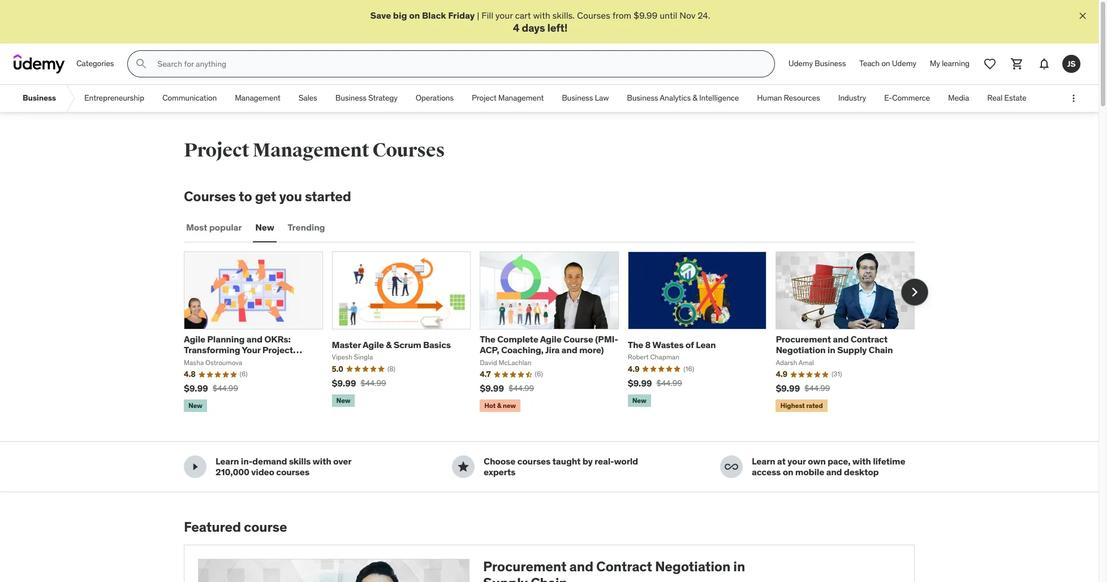 Task type: locate. For each thing, give the bounding box(es) containing it.
categories button
[[70, 50, 121, 78]]

skills.
[[553, 10, 575, 21]]

at
[[778, 456, 786, 468]]

your
[[496, 10, 513, 21], [788, 456, 806, 468]]

0 vertical spatial your
[[496, 10, 513, 21]]

(pmi-
[[595, 334, 618, 345]]

udemy left my
[[892, 59, 917, 69]]

1 horizontal spatial udemy
[[892, 59, 917, 69]]

0 horizontal spatial agile
[[184, 334, 205, 345]]

1 horizontal spatial medium image
[[725, 461, 739, 475]]

outcomes
[[184, 356, 228, 367]]

0 horizontal spatial learn
[[216, 456, 239, 468]]

1 horizontal spatial the
[[628, 339, 644, 351]]

1 horizontal spatial &
[[693, 93, 698, 103]]

medium image
[[188, 461, 202, 475]]

your inside learn at your own pace, with lifetime access on mobile and desktop
[[788, 456, 806, 468]]

days
[[522, 21, 545, 35]]

courses inside learn in-demand skills with over 210,000 video courses
[[276, 467, 310, 479]]

1 vertical spatial procurement and contract negotiation in supply chain link
[[184, 546, 915, 583]]

until
[[660, 10, 678, 21]]

okrs:
[[264, 334, 291, 345]]

8
[[646, 339, 651, 351]]

project management link
[[463, 85, 553, 112]]

project down "search for anything" text box
[[472, 93, 497, 103]]

agile up outcomes
[[184, 334, 205, 345]]

with inside save big on black friday | fill your cart with skills. courses from $9.99 until nov 24. 4 days left!
[[533, 10, 551, 21]]

business
[[815, 59, 846, 69], [23, 93, 56, 103], [335, 93, 367, 103], [562, 93, 593, 103], [627, 93, 658, 103]]

with left over
[[313, 456, 331, 468]]

0 vertical spatial supply
[[838, 345, 867, 356]]

the left complete
[[480, 334, 496, 345]]

1 learn from the left
[[216, 456, 239, 468]]

0 horizontal spatial medium image
[[457, 461, 470, 475]]

management link
[[226, 85, 290, 112]]

shopping cart with 0 items image
[[1011, 57, 1024, 71]]

0 horizontal spatial chain
[[531, 575, 568, 583]]

industry
[[839, 93, 866, 103]]

communication
[[162, 93, 217, 103]]

project right your
[[263, 345, 293, 356]]

in
[[828, 345, 836, 356], [734, 559, 746, 576]]

sales
[[299, 93, 317, 103]]

1 horizontal spatial procurement
[[776, 334, 831, 345]]

2 horizontal spatial project
[[472, 93, 497, 103]]

the left 8
[[628, 339, 644, 351]]

& for analytics
[[693, 93, 698, 103]]

1 vertical spatial project
[[184, 139, 249, 163]]

chain
[[869, 345, 893, 356], [531, 575, 568, 583]]

2 vertical spatial project
[[263, 345, 293, 356]]

1 horizontal spatial project
[[263, 345, 293, 356]]

real
[[988, 93, 1003, 103]]

business left the analytics at the top of the page
[[627, 93, 658, 103]]

fill
[[482, 10, 494, 21]]

more subcategory menu links image
[[1069, 93, 1080, 104]]

courses right video
[[276, 467, 310, 479]]

0 horizontal spatial project
[[184, 139, 249, 163]]

business analytics & intelligence link
[[618, 85, 748, 112]]

0 horizontal spatial contract
[[597, 559, 652, 576]]

carousel element
[[184, 252, 929, 415]]

2 learn from the left
[[752, 456, 776, 468]]

project for project management
[[472, 93, 497, 103]]

1 horizontal spatial in
[[828, 345, 836, 356]]

on inside save big on black friday | fill your cart with skills. courses from $9.99 until nov 24. 4 days left!
[[409, 10, 420, 21]]

on left mobile
[[783, 467, 794, 479]]

learn inside learn in-demand skills with over 210,000 video courses
[[216, 456, 239, 468]]

1 vertical spatial courses
[[373, 139, 445, 163]]

0 horizontal spatial negotiation
[[655, 559, 731, 576]]

1 horizontal spatial contract
[[851, 334, 888, 345]]

sales link
[[290, 85, 326, 112]]

business for business analytics & intelligence
[[627, 93, 658, 103]]

courses
[[577, 10, 611, 21], [373, 139, 445, 163], [184, 188, 236, 206]]

|
[[477, 10, 480, 21]]

and inside the complete agile course (pmi- acp, coaching, jira and more)
[[562, 345, 578, 356]]

0 horizontal spatial on
[[409, 10, 420, 21]]

lean
[[696, 339, 716, 351]]

your
[[242, 345, 261, 356]]

chain inside the carousel element
[[869, 345, 893, 356]]

24.
[[698, 10, 711, 21]]

0 horizontal spatial procurement and contract negotiation in supply chain
[[483, 559, 746, 583]]

courses left taught at the bottom of page
[[518, 456, 551, 468]]

learn left at at the bottom right of the page
[[752, 456, 776, 468]]

2 udemy from the left
[[892, 59, 917, 69]]

access
[[752, 467, 781, 479]]

the inside the complete agile course (pmi- acp, coaching, jira and more)
[[480, 334, 496, 345]]

agile right master at the bottom left
[[363, 339, 384, 351]]

0 vertical spatial courses
[[577, 10, 611, 21]]

scrum
[[394, 339, 421, 351]]

0 horizontal spatial your
[[496, 10, 513, 21]]

estate
[[1005, 93, 1027, 103]]

1 vertical spatial on
[[882, 59, 891, 69]]

planning
[[207, 334, 245, 345]]

master agile & scrum basics
[[332, 339, 451, 351]]

your right fill
[[496, 10, 513, 21]]

business left arrow pointing to subcategory menu links icon
[[23, 93, 56, 103]]

negotiation
[[776, 345, 826, 356], [655, 559, 731, 576]]

0 vertical spatial &
[[693, 93, 698, 103]]

pace,
[[828, 456, 851, 468]]

1 horizontal spatial learn
[[752, 456, 776, 468]]

medium image left experts
[[457, 461, 470, 475]]

and inside learn at your own pace, with lifetime access on mobile and desktop
[[827, 467, 842, 479]]

with right pace,
[[853, 456, 871, 468]]

2 horizontal spatial courses
[[577, 10, 611, 21]]

udemy business link
[[782, 50, 853, 78]]

from
[[613, 10, 632, 21]]

1 horizontal spatial your
[[788, 456, 806, 468]]

entrepreneurship link
[[75, 85, 153, 112]]

on right big
[[409, 10, 420, 21]]

project inside project management link
[[472, 93, 497, 103]]

0 horizontal spatial with
[[313, 456, 331, 468]]

the for the 8 wastes of lean
[[628, 339, 644, 351]]

agile planning and okrs: transforming your project outcomes
[[184, 334, 293, 367]]

0 horizontal spatial supply
[[483, 575, 528, 583]]

learn left "in-"
[[216, 456, 239, 468]]

0 horizontal spatial procurement
[[483, 559, 567, 576]]

1 vertical spatial in
[[734, 559, 746, 576]]

your inside save big on black friday | fill your cart with skills. courses from $9.99 until nov 24. 4 days left!
[[496, 10, 513, 21]]

1 horizontal spatial chain
[[869, 345, 893, 356]]

1 vertical spatial your
[[788, 456, 806, 468]]

210,000
[[216, 467, 249, 479]]

trending button
[[286, 214, 327, 242]]

supply
[[838, 345, 867, 356], [483, 575, 528, 583]]

learn in-demand skills with over 210,000 video courses
[[216, 456, 351, 479]]

next image
[[906, 284, 924, 302]]

the complete agile course (pmi- acp, coaching, jira and more) link
[[480, 334, 618, 356]]

mobile
[[796, 467, 825, 479]]

experts
[[484, 467, 516, 479]]

procurement and contract negotiation in supply chain inside the carousel element
[[776, 334, 893, 356]]

2 vertical spatial courses
[[184, 188, 236, 206]]

1 horizontal spatial negotiation
[[776, 345, 826, 356]]

save big on black friday | fill your cart with skills. courses from $9.99 until nov 24. 4 days left!
[[370, 10, 711, 35]]

project up to
[[184, 139, 249, 163]]

4
[[513, 21, 520, 35]]

procurement
[[776, 334, 831, 345], [483, 559, 567, 576]]

1 vertical spatial procurement and contract negotiation in supply chain
[[483, 559, 746, 583]]

2 vertical spatial on
[[783, 467, 794, 479]]

medium image
[[457, 461, 470, 475], [725, 461, 739, 475]]

learn inside learn at your own pace, with lifetime access on mobile and desktop
[[752, 456, 776, 468]]

1 vertical spatial chain
[[531, 575, 568, 583]]

medium image for choose
[[457, 461, 470, 475]]

categories
[[76, 59, 114, 69]]

real estate
[[988, 93, 1027, 103]]

1 horizontal spatial with
[[533, 10, 551, 21]]

1 horizontal spatial supply
[[838, 345, 867, 356]]

udemy
[[789, 59, 813, 69], [892, 59, 917, 69]]

learn
[[216, 456, 239, 468], [752, 456, 776, 468]]

& left scrum
[[386, 339, 392, 351]]

management for project management courses
[[253, 139, 369, 163]]

project
[[472, 93, 497, 103], [184, 139, 249, 163], [263, 345, 293, 356]]

2 medium image from the left
[[725, 461, 739, 475]]

the for the complete agile course (pmi- acp, coaching, jira and more)
[[480, 334, 496, 345]]

& right the analytics at the top of the page
[[693, 93, 698, 103]]

0 vertical spatial procurement
[[776, 334, 831, 345]]

1 vertical spatial negotiation
[[655, 559, 731, 576]]

contract inside the carousel element
[[851, 334, 888, 345]]

1 horizontal spatial procurement and contract negotiation in supply chain
[[776, 334, 893, 356]]

agile left the course
[[540, 334, 562, 345]]

0 horizontal spatial courses
[[184, 188, 236, 206]]

big
[[393, 10, 407, 21]]

0 vertical spatial chain
[[869, 345, 893, 356]]

business link
[[14, 85, 65, 112]]

project management courses
[[184, 139, 445, 163]]

my
[[930, 59, 941, 69]]

master agile & scrum basics link
[[332, 339, 451, 351]]

2 horizontal spatial with
[[853, 456, 871, 468]]

udemy up the resources
[[789, 59, 813, 69]]

basics
[[423, 339, 451, 351]]

choose courses taught by real-world experts
[[484, 456, 638, 479]]

complete
[[498, 334, 539, 345]]

0 vertical spatial contract
[[851, 334, 888, 345]]

0 vertical spatial on
[[409, 10, 420, 21]]

0 horizontal spatial &
[[386, 339, 392, 351]]

more)
[[580, 345, 604, 356]]

human resources
[[757, 93, 820, 103]]

& for agile
[[386, 339, 392, 351]]

0 vertical spatial project
[[472, 93, 497, 103]]

0 vertical spatial in
[[828, 345, 836, 356]]

close image
[[1078, 10, 1089, 22]]

most
[[186, 222, 207, 233]]

0 horizontal spatial the
[[480, 334, 496, 345]]

entrepreneurship
[[84, 93, 144, 103]]

js
[[1068, 59, 1076, 69]]

2 horizontal spatial on
[[882, 59, 891, 69]]

0 vertical spatial negotiation
[[776, 345, 826, 356]]

with up days
[[533, 10, 551, 21]]

0 horizontal spatial udemy
[[789, 59, 813, 69]]

course
[[244, 519, 287, 537]]

project inside agile planning and okrs: transforming your project outcomes
[[263, 345, 293, 356]]

featured course
[[184, 519, 287, 537]]

on right teach
[[882, 59, 891, 69]]

video
[[251, 467, 274, 479]]

the 8 wastes of lean link
[[628, 339, 716, 351]]

1 vertical spatial &
[[386, 339, 392, 351]]

&
[[693, 93, 698, 103], [386, 339, 392, 351]]

1 horizontal spatial on
[[783, 467, 794, 479]]

business left strategy
[[335, 93, 367, 103]]

master
[[332, 339, 361, 351]]

your right at at the bottom right of the page
[[788, 456, 806, 468]]

medium image left access
[[725, 461, 739, 475]]

0 horizontal spatial courses
[[276, 467, 310, 479]]

business strategy
[[335, 93, 398, 103]]

friday
[[448, 10, 475, 21]]

1 horizontal spatial courses
[[518, 456, 551, 468]]

& inside the carousel element
[[386, 339, 392, 351]]

0 vertical spatial procurement and contract negotiation in supply chain
[[776, 334, 893, 356]]

1 medium image from the left
[[457, 461, 470, 475]]

business for business law
[[562, 93, 593, 103]]

2 horizontal spatial agile
[[540, 334, 562, 345]]

learn at your own pace, with lifetime access on mobile and desktop
[[752, 456, 906, 479]]

business left law
[[562, 93, 593, 103]]



Task type: describe. For each thing, give the bounding box(es) containing it.
course
[[564, 334, 593, 345]]

arrow pointing to subcategory menu links image
[[65, 85, 75, 112]]

commerce
[[893, 93, 931, 103]]

popular
[[209, 222, 242, 233]]

business strategy link
[[326, 85, 407, 112]]

featured
[[184, 519, 241, 537]]

strategy
[[369, 93, 398, 103]]

agile inside agile planning and okrs: transforming your project outcomes
[[184, 334, 205, 345]]

and inside agile planning and okrs: transforming your project outcomes
[[247, 334, 263, 345]]

human resources link
[[748, 85, 830, 112]]

business left teach
[[815, 59, 846, 69]]

world
[[614, 456, 638, 468]]

negotiation inside the carousel element
[[776, 345, 826, 356]]

1 vertical spatial contract
[[597, 559, 652, 576]]

project management
[[472, 93, 544, 103]]

trending
[[288, 222, 325, 233]]

over
[[333, 456, 351, 468]]

1 horizontal spatial agile
[[363, 339, 384, 351]]

courses inside choose courses taught by real-world experts
[[518, 456, 551, 468]]

learn for learn in-demand skills with over 210,000 video courses
[[216, 456, 239, 468]]

business analytics & intelligence
[[627, 93, 739, 103]]

in inside the carousel element
[[828, 345, 836, 356]]

1 vertical spatial supply
[[483, 575, 528, 583]]

on inside teach on udemy link
[[882, 59, 891, 69]]

business for business strategy
[[335, 93, 367, 103]]

project for project management courses
[[184, 139, 249, 163]]

by
[[583, 456, 593, 468]]

black
[[422, 10, 446, 21]]

the 8 wastes of lean
[[628, 339, 716, 351]]

desktop
[[844, 467, 879, 479]]

teach
[[860, 59, 880, 69]]

management for project management
[[498, 93, 544, 103]]

1 vertical spatial procurement
[[483, 559, 567, 576]]

notifications image
[[1038, 57, 1052, 71]]

0 horizontal spatial in
[[734, 559, 746, 576]]

wishlist image
[[984, 57, 997, 71]]

analytics
[[660, 93, 691, 103]]

agile planning and okrs: transforming your project outcomes link
[[184, 334, 302, 367]]

operations link
[[407, 85, 463, 112]]

real estate link
[[979, 85, 1036, 112]]

choose
[[484, 456, 516, 468]]

media link
[[940, 85, 979, 112]]

left!
[[548, 21, 568, 35]]

js link
[[1058, 50, 1086, 78]]

learn for learn at your own pace, with lifetime access on mobile and desktop
[[752, 456, 776, 468]]

industry link
[[830, 85, 876, 112]]

procurement inside the carousel element
[[776, 334, 831, 345]]

in-
[[241, 456, 252, 468]]

on inside learn at your own pace, with lifetime access on mobile and desktop
[[783, 467, 794, 479]]

law
[[595, 93, 609, 103]]

acp,
[[480, 345, 500, 356]]

get
[[255, 188, 276, 206]]

udemy image
[[14, 54, 65, 74]]

learning
[[942, 59, 970, 69]]

teach on udemy link
[[853, 50, 924, 78]]

teach on udemy
[[860, 59, 917, 69]]

operations
[[416, 93, 454, 103]]

human
[[757, 93, 782, 103]]

nov
[[680, 10, 696, 21]]

own
[[808, 456, 826, 468]]

most popular button
[[184, 214, 244, 242]]

submit search image
[[135, 57, 148, 71]]

e-commerce
[[885, 93, 931, 103]]

save
[[370, 10, 391, 21]]

the complete agile course (pmi- acp, coaching, jira and more)
[[480, 334, 618, 356]]

udemy business
[[789, 59, 846, 69]]

1 horizontal spatial courses
[[373, 139, 445, 163]]

agile inside the complete agile course (pmi- acp, coaching, jira and more)
[[540, 334, 562, 345]]

you
[[279, 188, 302, 206]]

new button
[[253, 214, 277, 242]]

skills
[[289, 456, 311, 468]]

e-commerce link
[[876, 85, 940, 112]]

$9.99
[[634, 10, 658, 21]]

supply inside the carousel element
[[838, 345, 867, 356]]

with inside learn at your own pace, with lifetime access on mobile and desktop
[[853, 456, 871, 468]]

of
[[686, 339, 694, 351]]

courses inside save big on black friday | fill your cart with skills. courses from $9.99 until nov 24. 4 days left!
[[577, 10, 611, 21]]

media
[[949, 93, 970, 103]]

to
[[239, 188, 252, 206]]

started
[[305, 188, 351, 206]]

with inside learn in-demand skills with over 210,000 video courses
[[313, 456, 331, 468]]

my learning link
[[924, 50, 977, 78]]

resources
[[784, 93, 820, 103]]

procurement and contract negotiation in supply chain inside procurement and contract negotiation in supply chain link
[[483, 559, 746, 583]]

Search for anything text field
[[155, 54, 761, 74]]

0 vertical spatial procurement and contract negotiation in supply chain link
[[776, 334, 893, 356]]

business law link
[[553, 85, 618, 112]]

intelligence
[[700, 93, 739, 103]]

medium image for learn
[[725, 461, 739, 475]]

1 udemy from the left
[[789, 59, 813, 69]]

courses to get you started
[[184, 188, 351, 206]]

lifetime
[[873, 456, 906, 468]]

taught
[[553, 456, 581, 468]]

demand
[[252, 456, 287, 468]]

jira
[[545, 345, 560, 356]]



Task type: vqa. For each thing, say whether or not it's contained in the screenshot.
"Project" to the top
yes



